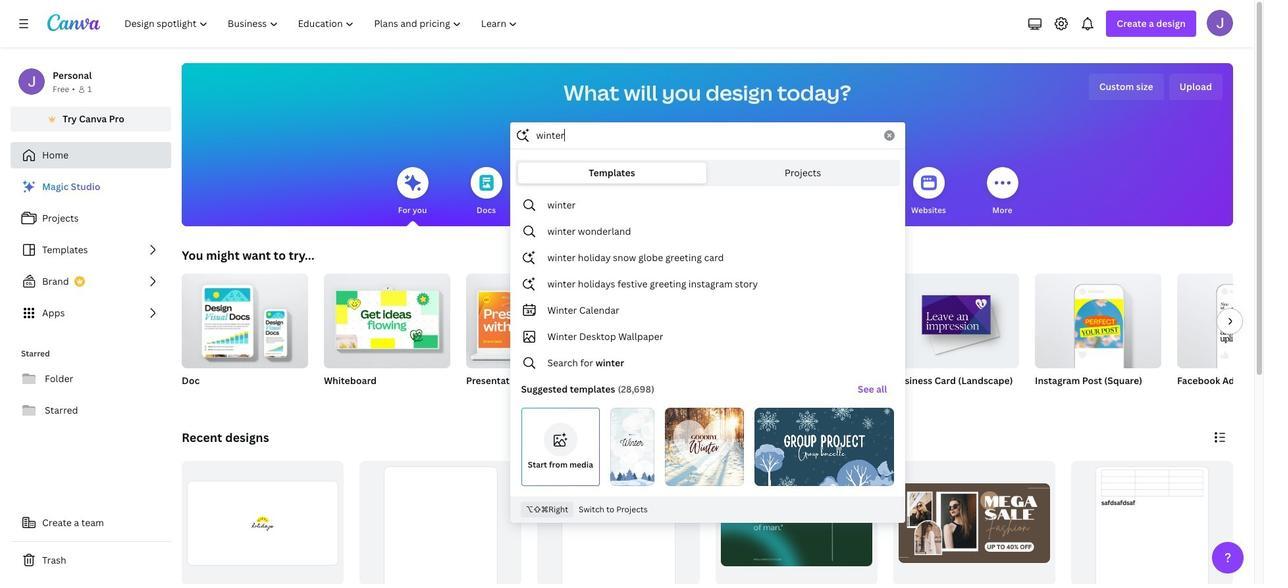 Task type: describe. For each thing, give the bounding box(es) containing it.
top level navigation element
[[116, 11, 529, 37]]

jacob simon image
[[1207, 10, 1234, 36]]

edit a copy of the hello winter illustration instagram story template image
[[611, 408, 655, 487]]



Task type: locate. For each thing, give the bounding box(es) containing it.
None search field
[[510, 123, 905, 524]]

Search search field
[[536, 123, 876, 148]]

list
[[11, 174, 171, 327]]

edit a copy of the white winter instagram post template image
[[665, 408, 744, 487]]

edit a copy of the blue white winter cute illustration group project presentation template image
[[755, 408, 894, 487]]

list box
[[511, 192, 905, 492]]

group
[[324, 269, 450, 404], [324, 269, 450, 369], [893, 269, 1020, 404], [893, 269, 1020, 369], [1035, 269, 1162, 404], [1035, 269, 1162, 369], [182, 274, 308, 404], [466, 274, 593, 404], [466, 274, 593, 369], [609, 274, 735, 404], [751, 274, 877, 404], [1178, 274, 1265, 404], [1178, 274, 1265, 369], [360, 462, 522, 585], [894, 462, 1056, 585], [1071, 462, 1234, 585]]



Task type: vqa. For each thing, say whether or not it's contained in the screenshot.
search field
yes



